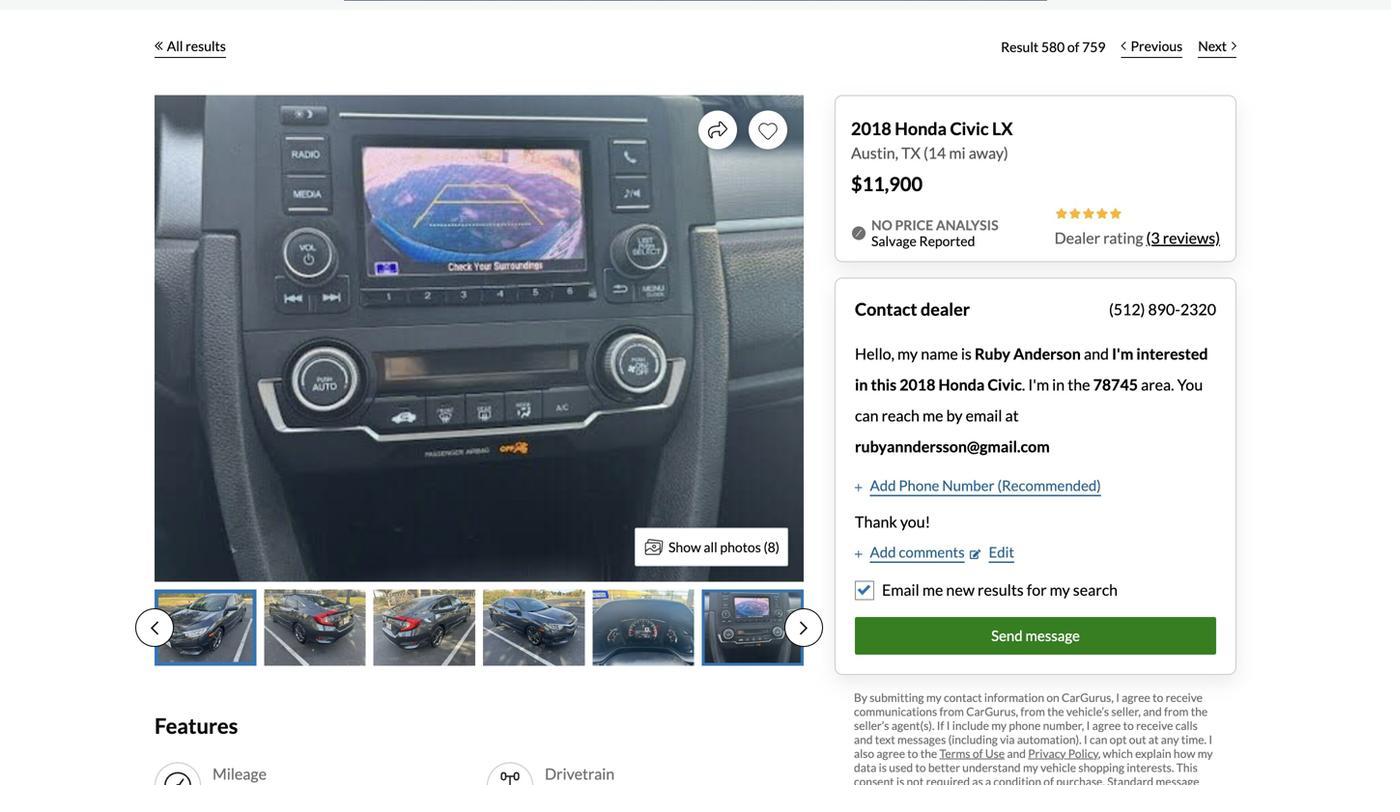 Task type: vqa. For each thing, say whether or not it's contained in the screenshot.
via
yes



Task type: describe. For each thing, give the bounding box(es) containing it.
communications
[[854, 705, 938, 719]]

and right seller,
[[1143, 705, 1162, 719]]

price
[[895, 217, 934, 233]]

edit button
[[970, 542, 1015, 563]]

message
[[1026, 627, 1080, 645]]

area.
[[1141, 375, 1175, 394]]

text
[[875, 733, 896, 747]]

for
[[1027, 581, 1047, 600]]

view vehicle photo 4 image
[[483, 590, 585, 666]]

seller's
[[854, 719, 890, 733]]

agent(s).
[[892, 719, 935, 733]]

add comments
[[870, 544, 965, 561]]

2 horizontal spatial agree
[[1122, 691, 1151, 705]]

phone
[[1009, 719, 1041, 733]]

to inside , which explain how my data is used to better understand my vehicle shopping interests. this consent is not required as a condition of purchase. standard messa
[[916, 761, 926, 775]]

area. you can reach me by email at
[[855, 375, 1203, 425]]

$11,900
[[851, 172, 923, 196]]

share image
[[708, 120, 728, 140]]

rating
[[1104, 229, 1144, 247]]

thank you!
[[855, 513, 931, 532]]

1 horizontal spatial agree
[[1093, 719, 1121, 733]]

shopping
[[1079, 761, 1125, 775]]

austin,
[[851, 144, 899, 162]]

mileage
[[213, 765, 267, 784]]

78745
[[1094, 375, 1138, 394]]

.
[[1022, 375, 1026, 394]]

any
[[1161, 733, 1179, 747]]

salvage
[[872, 233, 917, 250]]

, which explain how my data is used to better understand my vehicle shopping interests. this consent is not required as a condition of purchase. standard messa
[[854, 747, 1213, 786]]

automation).
[[1017, 733, 1082, 747]]

show all photos (8)
[[669, 539, 780, 556]]

anderson
[[1014, 345, 1081, 363]]

send message button
[[855, 618, 1217, 655]]

show
[[669, 539, 701, 556]]

calls
[[1176, 719, 1198, 733]]

opt
[[1110, 733, 1127, 747]]

reviews)
[[1163, 229, 1221, 247]]

add for add comments
[[870, 544, 896, 561]]

the up automation).
[[1048, 705, 1065, 719]]

1 horizontal spatial cargurus,
[[1062, 691, 1114, 705]]

2 horizontal spatial is
[[961, 345, 972, 363]]

me inside area. you can reach me by email at
[[923, 406, 944, 425]]

add phone number (recommended) button
[[855, 475, 1101, 497]]

view vehicle photo 3 image
[[374, 590, 475, 666]]

of inside , which explain how my data is used to better understand my vehicle shopping interests. this consent is not required as a condition of purchase. standard messa
[[1044, 775, 1054, 786]]

i'm inside the i'm interested in this
[[1112, 345, 1134, 363]]

vehicle's
[[1067, 705, 1109, 719]]

dealer
[[921, 299, 970, 320]]

privacy
[[1028, 747, 1066, 761]]

view vehicle photo 6 image
[[702, 590, 804, 666]]

i right number, at the bottom of the page
[[1087, 719, 1090, 733]]

number
[[943, 477, 995, 494]]

i right time.
[[1209, 733, 1213, 747]]

1 horizontal spatial is
[[897, 775, 905, 786]]

via
[[1000, 733, 1015, 747]]

my up if
[[927, 691, 942, 705]]

if
[[937, 719, 945, 733]]

include
[[953, 719, 989, 733]]

next
[[1199, 38, 1227, 54]]

plus image
[[855, 550, 862, 559]]

drivetrain
[[545, 765, 615, 784]]

edit image
[[970, 550, 981, 559]]

to up which
[[1124, 719, 1134, 733]]

dealer rating (3 reviews)
[[1055, 229, 1221, 247]]

result 580 of 759
[[1001, 39, 1106, 55]]

0 horizontal spatial agree
[[877, 747, 905, 761]]

0 horizontal spatial is
[[879, 761, 887, 775]]

out
[[1129, 733, 1147, 747]]

required
[[926, 775, 970, 786]]

seller,
[[1112, 705, 1141, 719]]

information
[[985, 691, 1045, 705]]

0 horizontal spatial cargurus,
[[967, 705, 1019, 719]]

purchase.
[[1057, 775, 1105, 786]]

plus image
[[855, 483, 862, 493]]

civic for lx
[[950, 118, 989, 139]]

i right if
[[947, 719, 950, 733]]

(512)
[[1109, 300, 1146, 319]]

show all photos (8) link
[[635, 528, 789, 567]]

all
[[167, 38, 183, 54]]

(including
[[949, 733, 998, 747]]

add phone number (recommended)
[[870, 477, 1101, 494]]

(512) 890-2320
[[1109, 300, 1217, 319]]

send message
[[992, 627, 1080, 645]]

2 horizontal spatial of
[[1068, 39, 1080, 55]]

chevron right image
[[1232, 41, 1237, 51]]

name
[[921, 345, 958, 363]]

terms of use link
[[940, 747, 1005, 761]]

understand
[[963, 761, 1021, 775]]

email
[[882, 581, 920, 600]]

condition
[[994, 775, 1042, 786]]

drivetrain image
[[495, 771, 526, 786]]

2320
[[1181, 300, 1217, 319]]

no price analysis salvage reported
[[872, 217, 999, 250]]

features
[[155, 714, 238, 739]]

honda for lx
[[895, 118, 947, 139]]

as
[[973, 775, 983, 786]]

terms of use and privacy policy
[[940, 747, 1098, 761]]



Task type: locate. For each thing, give the bounding box(es) containing it.
0 vertical spatial agree
[[1122, 691, 1151, 705]]

0 vertical spatial 2018
[[851, 118, 892, 139]]

(3 reviews) button
[[1147, 227, 1221, 250]]

890-
[[1149, 300, 1181, 319]]

my left 'name'
[[898, 345, 918, 363]]

1 horizontal spatial results
[[978, 581, 1024, 600]]

the
[[1068, 375, 1091, 394], [1048, 705, 1065, 719], [1191, 705, 1208, 719], [921, 747, 938, 761]]

0 horizontal spatial of
[[973, 747, 983, 761]]

use
[[986, 747, 1005, 761]]

2 from from the left
[[1021, 705, 1045, 719]]

can
[[855, 406, 879, 425], [1090, 733, 1108, 747]]

cargurus,
[[1062, 691, 1114, 705], [967, 705, 1019, 719]]

0 vertical spatial civic
[[950, 118, 989, 139]]

consent
[[854, 775, 894, 786]]

0 horizontal spatial in
[[855, 375, 868, 394]]

chevron double left image
[[155, 41, 163, 51]]

is left ruby
[[961, 345, 972, 363]]

i right vehicle's
[[1116, 691, 1120, 705]]

2 me from the top
[[923, 581, 944, 600]]

search
[[1073, 581, 1118, 600]]

1 horizontal spatial 2018
[[900, 375, 936, 394]]

2 vertical spatial of
[[1044, 775, 1054, 786]]

my left vehicle
[[1023, 761, 1039, 775]]

i left ,
[[1084, 733, 1088, 747]]

chevron left image
[[1121, 41, 1126, 51]]

reach
[[882, 406, 920, 425]]

terms
[[940, 747, 971, 761]]

to up not
[[908, 747, 918, 761]]

agree right the 'also'
[[877, 747, 905, 761]]

0 vertical spatial of
[[1068, 39, 1080, 55]]

can left opt in the bottom of the page
[[1090, 733, 1108, 747]]

from up any
[[1164, 705, 1189, 719]]

new
[[946, 581, 975, 600]]

all
[[704, 539, 718, 556]]

privacy policy link
[[1028, 747, 1098, 761]]

of left use
[[973, 747, 983, 761]]

ruby
[[975, 345, 1011, 363]]

civic down ruby
[[988, 375, 1022, 394]]

i
[[1116, 691, 1120, 705], [947, 719, 950, 733], [1087, 719, 1090, 733], [1084, 733, 1088, 747], [1209, 733, 1213, 747]]

0 horizontal spatial at
[[1006, 406, 1019, 425]]

2018 honda civic lx austin, tx (14 mi away)
[[851, 118, 1013, 162]]

2018 for .
[[900, 375, 936, 394]]

(3
[[1147, 229, 1160, 247]]

dealer
[[1055, 229, 1101, 247]]

receive up explain
[[1137, 719, 1174, 733]]

0 vertical spatial add
[[870, 477, 896, 494]]

1 vertical spatial at
[[1149, 733, 1159, 747]]

this
[[871, 375, 897, 394]]

1 vertical spatial honda
[[939, 375, 985, 394]]

me left the new
[[923, 581, 944, 600]]

view vehicle photo 2 image
[[264, 590, 366, 666]]

1 vertical spatial add
[[870, 544, 896, 561]]

by submitting my contact information on cargurus, i agree to receive communications from cargurus, from the vehicle's seller, and from the seller's agent(s). if i include my phone number, i agree to receive calls and text messages (including via automation). i can opt out at any time. i also agree to the
[[854, 691, 1213, 761]]

me left by
[[923, 406, 944, 425]]

at right out
[[1149, 733, 1159, 747]]

previous link
[[1114, 26, 1191, 68]]

vehicle
[[1041, 761, 1077, 775]]

mileage image
[[162, 771, 193, 786]]

civic
[[950, 118, 989, 139], [988, 375, 1022, 394]]

2 in from the left
[[1053, 375, 1065, 394]]

tab list
[[135, 590, 823, 666]]

of
[[1068, 39, 1080, 55], [973, 747, 983, 761], [1044, 775, 1054, 786]]

policy
[[1069, 747, 1098, 761]]

honda inside 2018 honda civic lx austin, tx (14 mi away)
[[895, 118, 947, 139]]

1 add from the top
[[870, 477, 896, 494]]

view vehicle photo 1 image
[[155, 590, 256, 666]]

analysis
[[936, 217, 999, 233]]

data
[[854, 761, 877, 775]]

contact
[[855, 299, 918, 320]]

2 add from the top
[[870, 544, 896, 561]]

this
[[1177, 761, 1198, 775]]

the left terms
[[921, 747, 938, 761]]

no
[[872, 217, 893, 233]]

contact dealer
[[855, 299, 970, 320]]

civic for .
[[988, 375, 1022, 394]]

photos
[[720, 539, 761, 556]]

previous
[[1131, 38, 1183, 54]]

explain
[[1136, 747, 1172, 761]]

you!
[[900, 513, 931, 532]]

1 horizontal spatial can
[[1090, 733, 1108, 747]]

messages
[[898, 733, 946, 747]]

honda up tx
[[895, 118, 947, 139]]

add inside button
[[870, 544, 896, 561]]

lx
[[992, 118, 1013, 139]]

0 vertical spatial at
[[1006, 406, 1019, 425]]

at inside area. you can reach me by email at
[[1006, 406, 1019, 425]]

contact
[[944, 691, 982, 705]]

1 horizontal spatial at
[[1149, 733, 1159, 747]]

0 vertical spatial can
[[855, 406, 879, 425]]

i'm up 78745
[[1112, 345, 1134, 363]]

result
[[1001, 39, 1039, 55]]

next page image
[[800, 621, 808, 636]]

0 horizontal spatial can
[[855, 406, 879, 425]]

i'm right .
[[1029, 375, 1050, 394]]

0 horizontal spatial from
[[940, 705, 964, 719]]

results right all
[[186, 38, 226, 54]]

from
[[940, 705, 964, 719], [1021, 705, 1045, 719], [1164, 705, 1189, 719]]

rubyanndersson@gmail.com
[[855, 437, 1050, 456]]

my right for
[[1050, 581, 1070, 600]]

and left text
[[854, 733, 873, 747]]

0 vertical spatial results
[[186, 38, 226, 54]]

tx
[[902, 144, 921, 162]]

0 horizontal spatial i'm
[[1029, 375, 1050, 394]]

1 horizontal spatial i'm
[[1112, 345, 1134, 363]]

and up 78745
[[1084, 345, 1109, 363]]

at
[[1006, 406, 1019, 425], [1149, 733, 1159, 747]]

you
[[1178, 375, 1203, 394]]

from left on on the bottom right
[[1021, 705, 1045, 719]]

and
[[1084, 345, 1109, 363], [1143, 705, 1162, 719], [854, 733, 873, 747], [1007, 747, 1026, 761]]

1 from from the left
[[940, 705, 964, 719]]

is right data on the bottom of the page
[[879, 761, 887, 775]]

from up (including
[[940, 705, 964, 719]]

at inside by submitting my contact information on cargurus, i agree to receive communications from cargurus, from the vehicle's seller, and from the seller's agent(s). if i include my phone number, i agree to receive calls and text messages (including via automation). i can opt out at any time. i also agree to the
[[1149, 733, 1159, 747]]

add comments button
[[855, 542, 965, 563]]

2018 honda civic . i'm in the 78745
[[900, 375, 1138, 394]]

my right "how"
[[1198, 747, 1213, 761]]

honda
[[895, 118, 947, 139], [939, 375, 985, 394]]

can inside by submitting my contact information on cargurus, i agree to receive communications from cargurus, from the vehicle's seller, and from the seller's agent(s). if i include my phone number, i agree to receive calls and text messages (including via automation). i can opt out at any time. i also agree to the
[[1090, 733, 1108, 747]]

2018 right this
[[900, 375, 936, 394]]

add inside button
[[870, 477, 896, 494]]

2018
[[851, 118, 892, 139], [900, 375, 936, 394]]

vehicle full photo image
[[155, 95, 804, 582]]

can left reach at the right bottom
[[855, 406, 879, 425]]

in inside the i'm interested in this
[[855, 375, 868, 394]]

2018 for lx
[[851, 118, 892, 139]]

0 horizontal spatial results
[[186, 38, 226, 54]]

phone
[[899, 477, 940, 494]]

better
[[929, 761, 961, 775]]

1 vertical spatial of
[[973, 747, 983, 761]]

receive up calls
[[1166, 691, 1203, 705]]

agree
[[1122, 691, 1151, 705], [1093, 719, 1121, 733], [877, 747, 905, 761]]

can inside area. you can reach me by email at
[[855, 406, 879, 425]]

mi
[[949, 144, 966, 162]]

interested
[[1137, 345, 1208, 363]]

my left phone at the right of the page
[[992, 719, 1007, 733]]

0 vertical spatial me
[[923, 406, 944, 425]]

in left this
[[855, 375, 868, 394]]

by
[[947, 406, 963, 425]]

580
[[1042, 39, 1065, 55]]

add right plus icon
[[870, 477, 896, 494]]

and right use
[[1007, 747, 1026, 761]]

view vehicle photo 5 image
[[593, 590, 695, 666]]

i'm
[[1112, 345, 1134, 363], [1029, 375, 1050, 394]]

in down anderson
[[1053, 375, 1065, 394]]

civic inside 2018 honda civic lx austin, tx (14 mi away)
[[950, 118, 989, 139]]

all results link
[[155, 26, 226, 68]]

hello, my name is ruby anderson and
[[855, 345, 1112, 363]]

send
[[992, 627, 1023, 645]]

1 me from the top
[[923, 406, 944, 425]]

comments
[[899, 544, 965, 561]]

1 horizontal spatial of
[[1044, 775, 1054, 786]]

0 vertical spatial honda
[[895, 118, 947, 139]]

the left 78745
[[1068, 375, 1091, 394]]

results left for
[[978, 581, 1024, 600]]

honda for .
[[939, 375, 985, 394]]

cargurus, right on on the bottom right
[[1062, 691, 1114, 705]]

1 in from the left
[[855, 375, 868, 394]]

to right used in the bottom right of the page
[[916, 761, 926, 775]]

submitting
[[870, 691, 924, 705]]

email
[[966, 406, 1003, 425]]

not
[[907, 775, 924, 786]]

2 vertical spatial agree
[[877, 747, 905, 761]]

cargurus, up the via
[[967, 705, 1019, 719]]

i'm interested in this
[[855, 345, 1208, 394]]

of down privacy
[[1044, 775, 1054, 786]]

honda up by
[[939, 375, 985, 394]]

edit
[[989, 544, 1015, 561]]

1 vertical spatial can
[[1090, 733, 1108, 747]]

reported
[[920, 233, 976, 250]]

1 vertical spatial agree
[[1093, 719, 1121, 733]]

thank
[[855, 513, 898, 532]]

used
[[889, 761, 913, 775]]

2018 up austin,
[[851, 118, 892, 139]]

agree up ,
[[1093, 719, 1121, 733]]

by
[[854, 691, 868, 705]]

1 vertical spatial receive
[[1137, 719, 1174, 733]]

agree up out
[[1122, 691, 1151, 705]]

1 vertical spatial results
[[978, 581, 1024, 600]]

prev page image
[[151, 621, 158, 636]]

civic up mi
[[950, 118, 989, 139]]

1 vertical spatial me
[[923, 581, 944, 600]]

add right plus image
[[870, 544, 896, 561]]

add for add phone number (recommended)
[[870, 477, 896, 494]]

0 vertical spatial receive
[[1166, 691, 1203, 705]]

1 vertical spatial civic
[[988, 375, 1022, 394]]

1 horizontal spatial from
[[1021, 705, 1045, 719]]

of right 580
[[1068, 39, 1080, 55]]

2018 inside 2018 honda civic lx austin, tx (14 mi away)
[[851, 118, 892, 139]]

1 vertical spatial 2018
[[900, 375, 936, 394]]

at right email
[[1006, 406, 1019, 425]]

2 horizontal spatial from
[[1164, 705, 1189, 719]]

3 from from the left
[[1164, 705, 1189, 719]]

1 vertical spatial i'm
[[1029, 375, 1050, 394]]

1 horizontal spatial in
[[1053, 375, 1065, 394]]

standard
[[1108, 775, 1154, 786]]

to right seller,
[[1153, 691, 1164, 705]]

is left not
[[897, 775, 905, 786]]

0 vertical spatial i'm
[[1112, 345, 1134, 363]]

the up time.
[[1191, 705, 1208, 719]]

0 horizontal spatial 2018
[[851, 118, 892, 139]]



